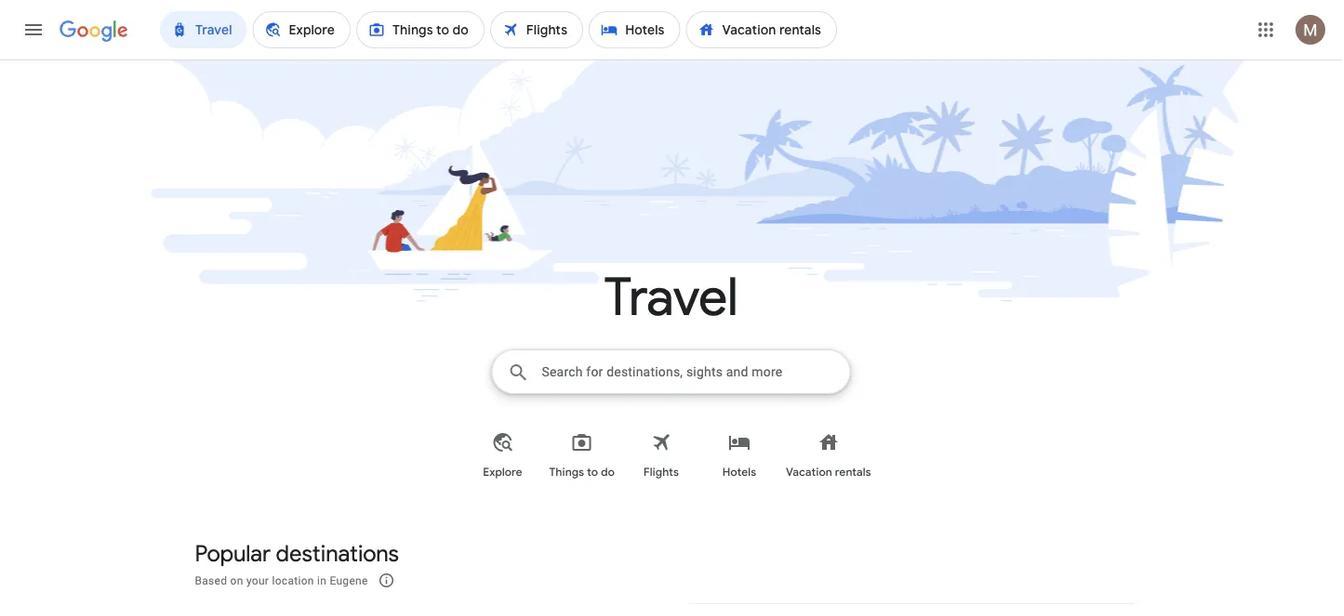 Task type: vqa. For each thing, say whether or not it's contained in the screenshot.
Explore
yes



Task type: describe. For each thing, give the bounding box(es) containing it.
travel heading
[[91, 265, 1251, 331]]

more information on trips from eugene. image
[[364, 559, 409, 603]]

on
[[230, 575, 243, 588]]

destinations
[[276, 540, 399, 568]]

vacation
[[786, 465, 832, 479]]

things
[[549, 465, 584, 479]]

hotels button
[[700, 417, 778, 495]]

to
[[587, 465, 598, 479]]

travel main content
[[0, 60, 1342, 605]]

popular
[[195, 540, 271, 568]]

based
[[195, 575, 227, 588]]

things to do button
[[542, 417, 622, 495]]

flights link
[[622, 417, 700, 495]]

main menu image
[[22, 19, 45, 41]]

flights
[[643, 465, 679, 479]]

popular destinations
[[195, 540, 399, 568]]

your
[[246, 575, 269, 588]]

explore link
[[464, 417, 542, 495]]

vacation rentals link
[[778, 417, 879, 495]]

explore
[[483, 465, 522, 479]]

rentals
[[835, 465, 871, 479]]

vacation rentals
[[786, 465, 871, 479]]

eugene
[[330, 575, 368, 588]]



Task type: locate. For each thing, give the bounding box(es) containing it.
flights button
[[622, 417, 700, 495]]

travel
[[604, 265, 738, 331]]

hotels link
[[700, 417, 778, 495]]

explore button
[[464, 417, 542, 495]]

in
[[317, 575, 327, 588]]

vacation rentals button
[[778, 417, 879, 495]]

hotels
[[722, 465, 756, 479]]

based on your location in eugene
[[195, 575, 368, 588]]

things to do link
[[542, 417, 622, 495]]

things to do
[[549, 465, 615, 479]]

Search for destinations, sights and more text field
[[541, 351, 850, 393]]

do
[[601, 465, 615, 479]]

location
[[272, 575, 314, 588]]



